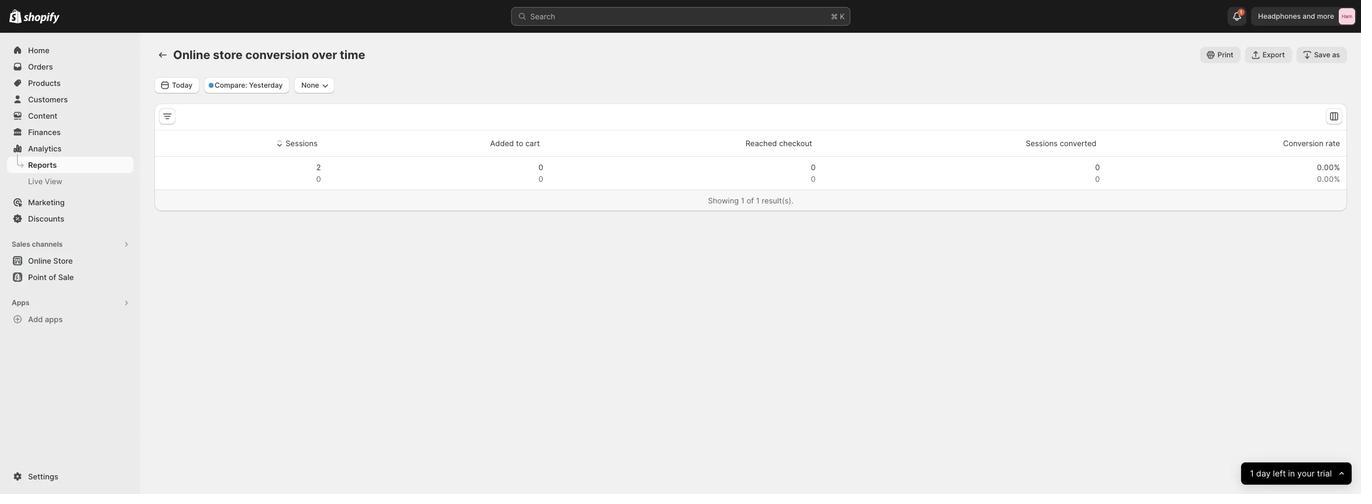 Task type: describe. For each thing, give the bounding box(es) containing it.
result(s).
[[762, 196, 793, 205]]

apps button
[[7, 295, 133, 311]]

store
[[213, 48, 243, 62]]

1 day left in your trial
[[1250, 468, 1332, 479]]

1 0 0 from the left
[[538, 163, 543, 184]]

2 0.00% from the top
[[1317, 174, 1340, 184]]

export button
[[1245, 47, 1292, 63]]

view
[[45, 177, 62, 186]]

apps
[[45, 315, 63, 324]]

sale
[[58, 273, 74, 282]]

marketing
[[28, 198, 65, 207]]

analytics link
[[7, 140, 133, 157]]

reports
[[28, 160, 57, 170]]

conversion
[[1283, 139, 1324, 148]]

export
[[1263, 50, 1285, 59]]

point of sale
[[28, 273, 74, 282]]

headphones
[[1258, 12, 1301, 20]]

print
[[1218, 50, 1233, 59]]

k
[[840, 12, 845, 21]]

none button
[[294, 77, 334, 94]]

added
[[490, 139, 514, 148]]

shopify image
[[24, 12, 60, 24]]

products
[[28, 78, 61, 88]]

analytics
[[28, 144, 62, 153]]

finances
[[28, 128, 61, 137]]

showing 1 of 1 result(s).
[[708, 196, 793, 205]]

rate
[[1326, 139, 1340, 148]]

save as button
[[1296, 47, 1347, 63]]

sessions for sessions
[[286, 139, 318, 148]]

and
[[1303, 12, 1315, 20]]

online store button
[[0, 253, 140, 269]]

compare: yesterday button
[[204, 77, 290, 94]]

point of sale button
[[0, 269, 140, 285]]

your
[[1297, 468, 1315, 479]]

left
[[1273, 468, 1286, 479]]

of inside button
[[49, 273, 56, 282]]

online store link
[[7, 253, 133, 269]]

1 button
[[1228, 7, 1246, 26]]

trial
[[1317, 468, 1332, 479]]

compare:
[[215, 81, 247, 89]]

conversion
[[245, 48, 309, 62]]

store
[[53, 256, 73, 266]]

save as
[[1314, 50, 1340, 59]]

in
[[1288, 468, 1295, 479]]

shopify image
[[9, 9, 22, 23]]

1 inside dropdown button
[[1240, 9, 1242, 15]]

point
[[28, 273, 47, 282]]

today
[[172, 81, 192, 89]]

search
[[530, 12, 555, 21]]

showing
[[708, 196, 739, 205]]

reached checkout
[[745, 139, 812, 148]]

sessions converted button
[[1012, 132, 1098, 154]]

print button
[[1200, 47, 1240, 63]]

sales channels button
[[7, 236, 133, 253]]

⌘ k
[[831, 12, 845, 21]]

add apps
[[28, 315, 63, 324]]

discounts
[[28, 214, 64, 223]]

time
[[340, 48, 365, 62]]

today button
[[154, 77, 199, 94]]

home
[[28, 46, 49, 55]]

settings link
[[7, 468, 133, 485]]

1 0.00% from the top
[[1317, 163, 1340, 172]]

customers
[[28, 95, 68, 104]]

none
[[301, 81, 319, 89]]

1 inside 'dropdown button'
[[1250, 468, 1254, 479]]

online store conversion over time
[[173, 48, 365, 62]]

products link
[[7, 75, 133, 91]]

marketing link
[[7, 194, 133, 211]]

sessions converted
[[1026, 139, 1096, 148]]



Task type: locate. For each thing, give the bounding box(es) containing it.
content link
[[7, 108, 133, 124]]

1 vertical spatial of
[[49, 273, 56, 282]]

online inside button
[[28, 256, 51, 266]]

1 vertical spatial online
[[28, 256, 51, 266]]

to
[[516, 139, 523, 148]]

reached checkout button
[[732, 132, 814, 154]]

reports link
[[7, 157, 133, 173]]

headphones and more
[[1258, 12, 1334, 20]]

⌘
[[831, 12, 838, 21]]

1 left the day
[[1250, 468, 1254, 479]]

1 right the showing at top right
[[741, 196, 744, 205]]

2 0
[[316, 163, 321, 184]]

1 left the "result(s)."
[[756, 196, 760, 205]]

2 sessions from the left
[[1026, 139, 1058, 148]]

0 vertical spatial online
[[173, 48, 210, 62]]

1 horizontal spatial sessions
[[1026, 139, 1058, 148]]

live
[[28, 177, 43, 186]]

0 horizontal spatial of
[[49, 273, 56, 282]]

online up point
[[28, 256, 51, 266]]

more
[[1317, 12, 1334, 20]]

1
[[1240, 9, 1242, 15], [741, 196, 744, 205], [756, 196, 760, 205], [1250, 468, 1254, 479]]

save
[[1314, 50, 1330, 59]]

1 horizontal spatial 0 0
[[811, 163, 816, 184]]

live view
[[28, 177, 62, 186]]

compare: yesterday
[[215, 81, 283, 89]]

1 horizontal spatial of
[[747, 196, 754, 205]]

as
[[1332, 50, 1340, 59]]

added to cart button
[[477, 132, 542, 154]]

0 horizontal spatial sessions
[[286, 139, 318, 148]]

1 sessions from the left
[[286, 139, 318, 148]]

add
[[28, 315, 43, 324]]

0 0
[[538, 163, 543, 184], [811, 163, 816, 184], [1095, 163, 1100, 184]]

conversion rate button
[[1270, 132, 1342, 154]]

day
[[1256, 468, 1270, 479]]

of left 'sale'
[[49, 273, 56, 282]]

over
[[312, 48, 337, 62]]

0.00%
[[1317, 163, 1340, 172], [1317, 174, 1340, 184]]

customers link
[[7, 91, 133, 108]]

channels
[[32, 240, 63, 249]]

converted
[[1060, 139, 1096, 148]]

2 0 0 from the left
[[811, 163, 816, 184]]

checkout
[[779, 139, 812, 148]]

3 0 0 from the left
[[1095, 163, 1100, 184]]

0 0 down 'checkout'
[[811, 163, 816, 184]]

0 vertical spatial 0.00%
[[1317, 163, 1340, 172]]

sessions left the converted at the top of the page
[[1026, 139, 1058, 148]]

orders link
[[7, 58, 133, 75]]

conversion rate
[[1283, 139, 1340, 148]]

sessions
[[286, 139, 318, 148], [1026, 139, 1058, 148]]

settings
[[28, 472, 58, 481]]

online store
[[28, 256, 73, 266]]

cart
[[525, 139, 540, 148]]

1 left headphones
[[1240, 9, 1242, 15]]

0 0 down the converted at the top of the page
[[1095, 163, 1100, 184]]

reached
[[745, 139, 777, 148]]

yesterday
[[249, 81, 283, 89]]

added to cart
[[490, 139, 540, 148]]

1 vertical spatial 0.00%
[[1317, 174, 1340, 184]]

headphones and more image
[[1339, 8, 1355, 25]]

sales
[[12, 240, 30, 249]]

2
[[316, 163, 321, 172]]

discounts link
[[7, 211, 133, 227]]

0 vertical spatial of
[[747, 196, 754, 205]]

add apps button
[[7, 311, 133, 328]]

1 day left in your trial button
[[1241, 463, 1352, 485]]

sales channels
[[12, 240, 63, 249]]

sessions button
[[272, 132, 319, 154]]

0 0 down cart
[[538, 163, 543, 184]]

live view link
[[7, 173, 133, 189]]

online for online store conversion over time
[[173, 48, 210, 62]]

orders
[[28, 62, 53, 71]]

0 horizontal spatial 0 0
[[538, 163, 543, 184]]

sessions up 2
[[286, 139, 318, 148]]

2 horizontal spatial 0 0
[[1095, 163, 1100, 184]]

apps
[[12, 298, 29, 307]]

point of sale link
[[7, 269, 133, 285]]

of
[[747, 196, 754, 205], [49, 273, 56, 282]]

of right the showing at top right
[[747, 196, 754, 205]]

online for online store
[[28, 256, 51, 266]]

home link
[[7, 42, 133, 58]]

0.00% 0.00%
[[1317, 163, 1340, 184]]

0
[[538, 163, 543, 172], [811, 163, 816, 172], [1095, 163, 1100, 172], [316, 174, 321, 184], [538, 174, 543, 184], [811, 174, 816, 184], [1095, 174, 1100, 184]]

online
[[173, 48, 210, 62], [28, 256, 51, 266]]

content
[[28, 111, 57, 120]]

0 horizontal spatial online
[[28, 256, 51, 266]]

online up the today
[[173, 48, 210, 62]]

sessions for sessions converted
[[1026, 139, 1058, 148]]

1 horizontal spatial online
[[173, 48, 210, 62]]

finances link
[[7, 124, 133, 140]]



Task type: vqa. For each thing, say whether or not it's contained in the screenshot.
1
yes



